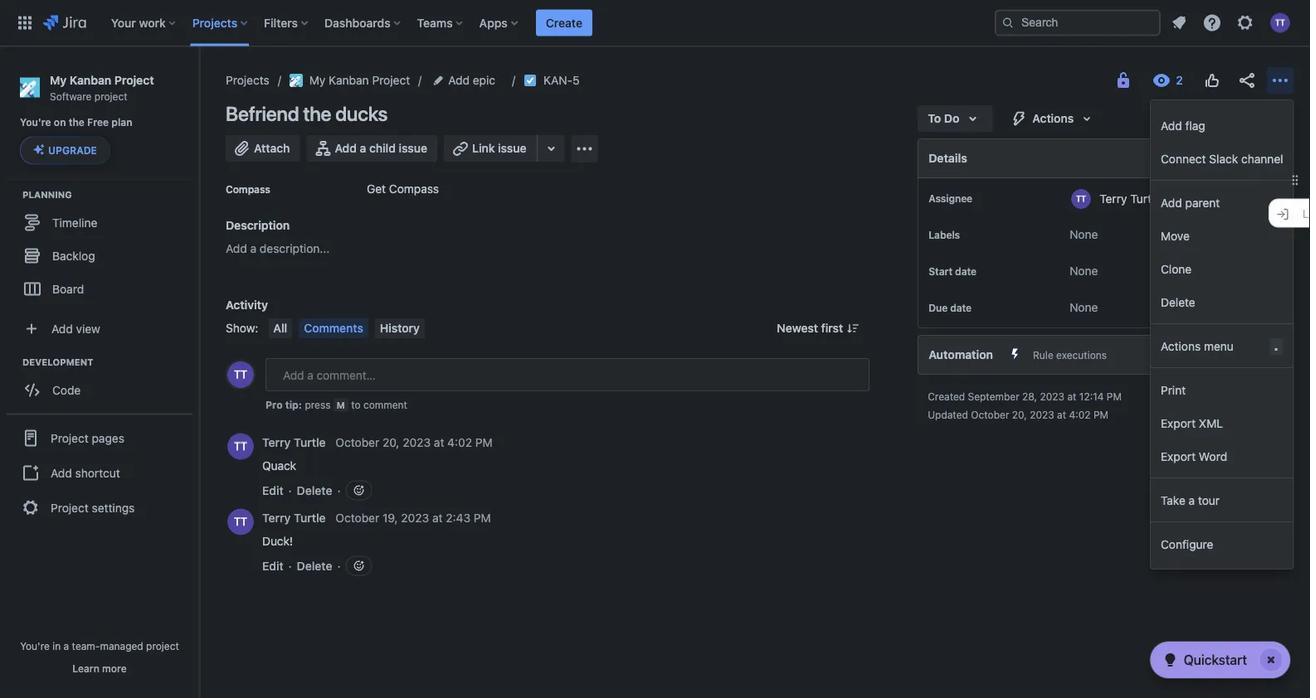 Task type: vqa. For each thing, say whether or not it's contained in the screenshot.
Assign
no



Task type: locate. For each thing, give the bounding box(es) containing it.
primary element
[[10, 0, 995, 46]]

assignee pin to top. only you can see pinned fields. image
[[976, 192, 989, 205]]

0 vertical spatial date
[[955, 266, 977, 277]]

export for export word
[[1161, 450, 1196, 463]]

add inside add shortcut button
[[51, 466, 72, 480]]

0 vertical spatial delete
[[1161, 295, 1196, 309]]

dashboards button
[[320, 10, 407, 36]]

0 vertical spatial delete button
[[1151, 285, 1293, 319]]

add shortcut button
[[7, 457, 193, 490]]

add reaction image
[[352, 484, 366, 497], [352, 560, 366, 573]]

newest first image
[[847, 322, 860, 335]]

add left epic
[[448, 73, 470, 87]]

1 vertical spatial add reaction image
[[352, 560, 366, 573]]

dashboards
[[325, 16, 391, 29]]

export left xml at bottom
[[1161, 417, 1196, 430]]

learn more button
[[72, 662, 127, 675]]

a for description...
[[250, 242, 257, 256]]

add reaction image down october 19, 2023 at 2:43 pm
[[352, 560, 366, 573]]

project down add shortcut
[[51, 501, 89, 515]]

the left 'ducks'
[[303, 102, 331, 125]]

1 vertical spatial edit
[[262, 559, 284, 573]]

description
[[226, 219, 290, 232]]

add reaction image up october 19, 2023 at 2:43 pm
[[352, 484, 366, 497]]

project up 'ducks'
[[372, 73, 410, 87]]

add left 'flag'
[[1161, 119, 1182, 132]]

20, down comment
[[383, 436, 400, 450]]

pro
[[266, 399, 283, 411]]

october down to
[[336, 436, 379, 450]]

add for add parent
[[1161, 196, 1182, 210]]

0 vertical spatial you're
[[20, 117, 51, 128]]

add down description
[[226, 242, 247, 256]]

compass
[[389, 182, 439, 196], [226, 183, 270, 195]]

connect slack channel button
[[1151, 142, 1293, 175]]

a for tour
[[1189, 494, 1195, 507]]

2 none from the top
[[1070, 264, 1098, 278]]

m
[[337, 400, 345, 411]]

2 vertical spatial delete button
[[297, 558, 332, 575]]

0 horizontal spatial the
[[69, 117, 85, 128]]

4:02
[[1069, 409, 1091, 421], [447, 436, 472, 450]]

automation element
[[918, 335, 1294, 375]]

1 horizontal spatial 4:02
[[1069, 409, 1091, 421]]

attach
[[254, 141, 290, 155]]

projects inside dropdown button
[[192, 16, 237, 29]]

software
[[50, 90, 92, 102]]

link issue button
[[444, 135, 538, 162]]

add left the view
[[51, 322, 73, 336]]

terry up quack
[[262, 436, 291, 450]]

development group
[[8, 355, 198, 412]]

date for due date
[[950, 302, 972, 314]]

dismiss quickstart image
[[1258, 647, 1285, 674]]

1 horizontal spatial 20,
[[1012, 409, 1027, 421]]

12:14
[[1079, 391, 1104, 402]]

quickstart
[[1184, 653, 1247, 668]]

0 vertical spatial add reaction image
[[352, 484, 366, 497]]

issue right child
[[399, 141, 427, 155]]

free
[[87, 117, 109, 128]]

due date
[[929, 302, 972, 314]]

actions inside popup button
[[1033, 112, 1074, 125]]

kanban up 'ducks'
[[329, 73, 369, 87]]

20, inside created september 28, 2023 at 12:14 pm updated october 20, 2023 at 4:02 pm
[[1012, 409, 1027, 421]]

1 vertical spatial terry turtle
[[262, 436, 326, 450]]

add inside the "add flag" button
[[1161, 119, 1182, 132]]

20,
[[1012, 409, 1027, 421], [383, 436, 400, 450]]

edit down duck!
[[262, 559, 284, 573]]

history
[[380, 322, 420, 335]]

delete button for october 19, 2023 at 2:43 pm
[[297, 558, 332, 575]]

2 edit from the top
[[262, 559, 284, 573]]

delete button
[[1151, 285, 1293, 319], [297, 483, 332, 499], [297, 558, 332, 575]]

rule
[[1033, 349, 1054, 361]]

apps button
[[474, 10, 524, 36]]

0 vertical spatial export
[[1161, 417, 1196, 430]]

due
[[929, 302, 948, 314]]

1 vertical spatial delete
[[297, 484, 332, 497]]

1 vertical spatial export
[[1161, 450, 1196, 463]]

2 vertical spatial terry turtle
[[262, 512, 326, 525]]

you're for you're on the free plan
[[20, 117, 51, 128]]

1 horizontal spatial the
[[303, 102, 331, 125]]

add inside add epic popup button
[[448, 73, 470, 87]]

Search field
[[995, 10, 1161, 36]]

1 vertical spatial delete button
[[297, 483, 332, 499]]

show:
[[226, 322, 258, 335]]

add reaction image for october 20, 2023 at 4:02 pm
[[352, 484, 366, 497]]

terry for october 20, 2023 at 4:02 pm
[[262, 436, 291, 450]]

all
[[273, 322, 287, 335]]

1 horizontal spatial actions
[[1161, 339, 1201, 353]]

1 vertical spatial edit button
[[262, 558, 284, 575]]

1 vertical spatial turtle
[[294, 436, 326, 450]]

2023 right '28,'
[[1040, 391, 1065, 402]]

my inside my kanban project software project
[[50, 73, 67, 87]]

clone button
[[1151, 252, 1293, 285]]

my kanban project image
[[289, 74, 303, 87]]

turtle up move
[[1130, 192, 1161, 205]]

edit down quack
[[262, 484, 284, 497]]

add inside add view "popup button"
[[51, 322, 73, 336]]

1 vertical spatial project
[[146, 641, 179, 652]]

development
[[22, 357, 93, 367]]

0 vertical spatial projects
[[192, 16, 237, 29]]

actions up details element at the right top of the page
[[1033, 112, 1074, 125]]

october inside created september 28, 2023 at 12:14 pm updated october 20, 2023 at 4:02 pm
[[971, 409, 1009, 421]]

export left word
[[1161, 450, 1196, 463]]

add inside add a child issue button
[[335, 141, 357, 155]]

turtle up quack
[[294, 436, 326, 450]]

projects up befriend
[[226, 73, 270, 87]]

export word
[[1161, 450, 1228, 463]]

project right managed
[[146, 641, 179, 652]]

edit button down duck!
[[262, 558, 284, 575]]

1 vertical spatial october
[[336, 436, 379, 450]]

0 vertical spatial 20,
[[1012, 409, 1027, 421]]

0 vertical spatial 4:02
[[1069, 409, 1091, 421]]

my up software on the top of the page
[[50, 73, 67, 87]]

delete for october 19, 2023 at 2:43 pm
[[297, 559, 332, 573]]

appswitcher icon image
[[15, 13, 35, 33]]

4:02 inside created september 28, 2023 at 12:14 pm updated october 20, 2023 at 4:02 pm
[[1069, 409, 1091, 421]]

1 kanban from the left
[[70, 73, 111, 87]]

do
[[944, 112, 960, 125]]

terry turtle for october 20, 2023 at 4:02 pm
[[262, 436, 326, 450]]

0 vertical spatial turtle
[[1130, 192, 1161, 205]]

compass right get
[[389, 182, 439, 196]]

you're for you're in a team-managed project
[[20, 641, 50, 652]]

2 vertical spatial october
[[336, 512, 379, 525]]

edit for quack
[[262, 484, 284, 497]]

on
[[54, 117, 66, 128]]

0 horizontal spatial issue
[[399, 141, 427, 155]]

1 vertical spatial 20,
[[383, 436, 400, 450]]

2 vertical spatial turtle
[[294, 512, 326, 525]]

projects for projects link at the left of the page
[[226, 73, 270, 87]]

executions
[[1056, 349, 1107, 361]]

duck!
[[262, 534, 293, 548]]

4:02 left copy link to comment image
[[447, 436, 472, 450]]

backlog
[[52, 249, 95, 263]]

assignee
[[929, 193, 973, 204]]

0 vertical spatial edit button
[[262, 483, 284, 499]]

2 add reaction image from the top
[[352, 560, 366, 573]]

october for october 19, 2023 at 2:43 pm
[[336, 512, 379, 525]]

1 horizontal spatial my
[[309, 73, 326, 87]]

managed
[[100, 641, 143, 652]]

terry turtle up duck!
[[262, 512, 326, 525]]

start
[[929, 266, 953, 277]]

1 vertical spatial actions
[[1161, 339, 1201, 353]]

copy link to comment image
[[496, 435, 509, 449]]

0 vertical spatial actions
[[1033, 112, 1074, 125]]

the
[[303, 102, 331, 125], [69, 117, 85, 128]]

19,
[[383, 512, 398, 525]]

20, down '28,'
[[1012, 409, 1027, 421]]

activity
[[226, 298, 268, 312]]

jira image
[[43, 13, 86, 33], [43, 13, 86, 33]]

project
[[94, 90, 127, 102], [146, 641, 179, 652]]

project up plan
[[114, 73, 154, 87]]

1 edit from the top
[[262, 484, 284, 497]]

a down description
[[250, 242, 257, 256]]

at left 12:14
[[1068, 391, 1077, 402]]

a left child
[[360, 141, 366, 155]]

2 edit button from the top
[[262, 558, 284, 575]]

0 horizontal spatial 4:02
[[447, 436, 472, 450]]

banner
[[0, 0, 1310, 46]]

october down september
[[971, 409, 1009, 421]]

pages
[[92, 431, 124, 445]]

profile image of terry turtle image
[[227, 362, 254, 388]]

kanban up software on the top of the page
[[70, 73, 111, 87]]

turtle down quack
[[294, 512, 326, 525]]

kanban inside my kanban project software project
[[70, 73, 111, 87]]

actions left menu
[[1161, 339, 1201, 353]]

your profile and settings image
[[1270, 13, 1290, 33]]

group
[[1151, 104, 1293, 180], [1151, 181, 1293, 324], [1151, 368, 1293, 478], [7, 414, 193, 531]]

2 vertical spatial none
[[1070, 301, 1098, 315]]

press
[[305, 399, 331, 411]]

at left copy link to comment image
[[434, 436, 444, 450]]

terry up duck!
[[262, 512, 291, 525]]

2023 right "19,"
[[401, 512, 429, 525]]

2023
[[1040, 391, 1065, 402], [1030, 409, 1054, 421], [403, 436, 431, 450], [401, 512, 429, 525]]

2 vertical spatial terry
[[262, 512, 291, 525]]

add left parent
[[1161, 196, 1182, 210]]

pro tip: press m to comment
[[266, 399, 407, 411]]

backlog link
[[8, 239, 191, 272]]

banner containing your work
[[0, 0, 1310, 46]]

date right due
[[950, 302, 972, 314]]

0 vertical spatial project
[[94, 90, 127, 102]]

newest first button
[[767, 319, 870, 339]]

1 issue from the left
[[399, 141, 427, 155]]

export for export xml
[[1161, 417, 1196, 430]]

in
[[53, 641, 61, 652]]

vote options: no one has voted for this issue yet. image
[[1202, 71, 1222, 90]]

add shortcut
[[51, 466, 120, 480]]

issue right link
[[498, 141, 527, 155]]

menu bar
[[265, 319, 428, 339]]

add app image
[[575, 139, 595, 159]]

befriend the ducks
[[226, 102, 388, 125]]

0 horizontal spatial kanban
[[70, 73, 111, 87]]

0 horizontal spatial project
[[94, 90, 127, 102]]

slack
[[1209, 152, 1238, 166]]

terry turtle down details element at the right top of the page
[[1100, 192, 1161, 205]]

1 horizontal spatial kanban
[[329, 73, 369, 87]]

my
[[50, 73, 67, 87], [309, 73, 326, 87]]

turtle
[[1130, 192, 1161, 205], [294, 436, 326, 450], [294, 512, 326, 525]]

labels
[[929, 229, 960, 241]]

terry down details element at the right top of the page
[[1100, 192, 1127, 205]]

project up plan
[[94, 90, 127, 102]]

actions image
[[1270, 71, 1290, 90]]

1 vertical spatial projects
[[226, 73, 270, 87]]

1 export from the top
[[1161, 417, 1196, 430]]

view
[[76, 322, 100, 336]]

0 horizontal spatial my
[[50, 73, 67, 87]]

actions
[[1033, 112, 1074, 125], [1161, 339, 1201, 353]]

1 my from the left
[[50, 73, 67, 87]]

1 vertical spatial none
[[1070, 264, 1098, 278]]

add left child
[[335, 141, 357, 155]]

clone
[[1161, 262, 1192, 276]]

you're left 'on'
[[20, 117, 51, 128]]

1 you're from the top
[[20, 117, 51, 128]]

move button
[[1151, 219, 1293, 252]]

newest first
[[777, 322, 843, 335]]

2 kanban from the left
[[329, 73, 369, 87]]

add a child issue button
[[307, 135, 437, 162]]

2 export from the top
[[1161, 450, 1196, 463]]

a left tour
[[1189, 494, 1195, 507]]

automation
[[929, 348, 993, 362]]

kanban
[[70, 73, 111, 87], [329, 73, 369, 87]]

terry turtle up quack
[[262, 436, 326, 450]]

0 vertical spatial october
[[971, 409, 1009, 421]]

0 vertical spatial edit
[[262, 484, 284, 497]]

edit button down quack
[[262, 483, 284, 499]]

kan-5 link
[[544, 71, 580, 90]]

compass up description
[[226, 183, 270, 195]]

my for my kanban project software project
[[50, 73, 67, 87]]

project pages
[[51, 431, 124, 445]]

description...
[[260, 242, 330, 256]]

the right 'on'
[[69, 117, 85, 128]]

2 vertical spatial delete
[[297, 559, 332, 573]]

0 horizontal spatial 20,
[[383, 436, 400, 450]]

1 add reaction image from the top
[[352, 484, 366, 497]]

1 vertical spatial terry
[[262, 436, 291, 450]]

2 issue from the left
[[498, 141, 527, 155]]

1 vertical spatial date
[[950, 302, 972, 314]]

add epic
[[448, 73, 495, 87]]

add left shortcut
[[51, 466, 72, 480]]

connect slack channel
[[1161, 152, 1284, 166]]

october left "19,"
[[336, 512, 379, 525]]

add reaction image for october 19, 2023 at 2:43 pm
[[352, 560, 366, 573]]

2 my from the left
[[309, 73, 326, 87]]

1 none from the top
[[1070, 228, 1098, 241]]

2 you're from the top
[[20, 641, 50, 652]]

you're left in
[[20, 641, 50, 652]]

projects up 'sidebar navigation' icon
[[192, 16, 237, 29]]

1 vertical spatial you're
[[20, 641, 50, 652]]

0 vertical spatial none
[[1070, 228, 1098, 241]]

help image
[[1202, 13, 1222, 33]]

settings
[[92, 501, 135, 515]]

my right my kanban project icon
[[309, 73, 326, 87]]

september
[[968, 391, 1020, 402]]

projects for projects dropdown button
[[192, 16, 237, 29]]

date right start
[[955, 266, 977, 277]]

teams
[[417, 16, 453, 29]]

my for my kanban project
[[309, 73, 326, 87]]

1 edit button from the top
[[262, 483, 284, 499]]

labels pin to top. only you can see pinned fields. image
[[964, 228, 977, 241]]

1 horizontal spatial issue
[[498, 141, 527, 155]]

0 horizontal spatial actions
[[1033, 112, 1074, 125]]

code link
[[8, 374, 191, 407]]

created september 28, 2023 at 12:14 pm updated october 20, 2023 at 4:02 pm
[[928, 391, 1122, 421]]

add inside add parent button
[[1161, 196, 1182, 210]]

4:02 down 12:14
[[1069, 409, 1091, 421]]



Task type: describe. For each thing, give the bounding box(es) containing it.
development image
[[2, 352, 22, 372]]

notifications image
[[1169, 13, 1189, 33]]

Add a comment… field
[[266, 358, 870, 392]]

tip:
[[285, 399, 302, 411]]

project inside my kanban project software project
[[94, 90, 127, 102]]

delete inside button
[[1161, 295, 1196, 309]]

learn
[[72, 663, 99, 675]]

terry for october 19, 2023 at 2:43 pm
[[262, 512, 291, 525]]

0 horizontal spatial compass
[[226, 183, 270, 195]]

kanban for my kanban project
[[329, 73, 369, 87]]

xml
[[1199, 417, 1223, 430]]

planning
[[22, 189, 72, 200]]

all button
[[268, 319, 292, 339]]

at left 2:43
[[432, 512, 443, 525]]

projects button
[[187, 10, 254, 36]]

upgrade button
[[21, 137, 109, 164]]

pm right 2:43
[[474, 512, 491, 525]]

add for add flag
[[1161, 119, 1182, 132]]

ducks
[[335, 102, 388, 125]]

connect
[[1161, 152, 1206, 166]]

add for add a description...
[[226, 242, 247, 256]]

add view button
[[10, 312, 189, 345]]

delete button for october 20, 2023 at 4:02 pm
[[297, 483, 332, 499]]

1 horizontal spatial project
[[146, 641, 179, 652]]

filters button
[[259, 10, 315, 36]]

group containing add parent
[[1151, 181, 1293, 324]]

actions for actions menu
[[1161, 339, 1201, 353]]

turtle for october 20, 2023 at 4:02 pm
[[294, 436, 326, 450]]

pm down 12:14
[[1094, 409, 1109, 421]]

0 vertical spatial terry turtle
[[1100, 192, 1161, 205]]

plan
[[111, 117, 132, 128]]

child
[[369, 141, 396, 155]]

your work
[[111, 16, 166, 29]]

add for add view
[[51, 322, 73, 336]]

epic
[[473, 73, 495, 87]]

you're on the free plan
[[20, 117, 132, 128]]

created
[[928, 391, 965, 402]]

more
[[102, 663, 127, 675]]

october for october 20, 2023 at 4:02 pm
[[336, 436, 379, 450]]

a right in
[[64, 641, 69, 652]]

team-
[[72, 641, 100, 652]]

menu
[[1204, 339, 1234, 353]]

task image
[[524, 74, 537, 87]]

history button
[[375, 319, 425, 339]]

pm right 12:14
[[1107, 391, 1122, 402]]

3 none from the top
[[1070, 301, 1098, 315]]

to do button
[[918, 105, 993, 132]]

comments
[[304, 322, 363, 335]]

at down rule executions
[[1057, 409, 1066, 421]]

create
[[546, 16, 583, 29]]

kan-5
[[544, 73, 580, 87]]

timeline
[[52, 216, 97, 229]]

my kanban project software project
[[50, 73, 154, 102]]

kanban for my kanban project software project
[[70, 73, 111, 87]]

configure
[[1161, 538, 1214, 551]]

none for labels
[[1070, 228, 1098, 241]]

check image
[[1161, 651, 1181, 671]]

share image
[[1237, 71, 1257, 90]]

link web pages and more image
[[542, 139, 561, 159]]

add for add a child issue
[[335, 141, 357, 155]]

parent
[[1185, 196, 1220, 210]]

sidebar navigation image
[[181, 66, 217, 100]]

projects link
[[226, 71, 270, 90]]

add a description...
[[226, 242, 330, 256]]

settings image
[[1236, 13, 1256, 33]]

get
[[367, 182, 386, 196]]

actions menu
[[1161, 339, 1234, 353]]

a for child
[[360, 141, 366, 155]]

my kanban project
[[309, 73, 410, 87]]

pm left copy link to comment image
[[475, 436, 493, 450]]

export xml link
[[1151, 407, 1293, 440]]

2023 down comment
[[403, 436, 431, 450]]

upgrade
[[48, 145, 97, 156]]

edit button for duck!
[[262, 558, 284, 575]]

add for add shortcut
[[51, 466, 72, 480]]

delete for october 20, 2023 at 4:02 pm
[[297, 484, 332, 497]]

my kanban project link
[[289, 71, 410, 90]]

board
[[52, 282, 84, 296]]

1 horizontal spatial compass
[[389, 182, 439, 196]]

attach button
[[226, 135, 300, 162]]

rule executions
[[1033, 349, 1107, 361]]

code
[[52, 383, 81, 397]]

search image
[[1002, 16, 1015, 29]]

get compass
[[367, 182, 439, 196]]

you're in a team-managed project
[[20, 641, 179, 652]]

comments button
[[299, 319, 368, 339]]

2023 down '28,'
[[1030, 409, 1054, 421]]

learn more
[[72, 663, 127, 675]]

none for start date
[[1070, 264, 1098, 278]]

add flag
[[1161, 119, 1206, 132]]

project inside my kanban project software project
[[114, 73, 154, 87]]

details
[[929, 151, 967, 165]]

add parent
[[1161, 196, 1220, 210]]

channel
[[1242, 152, 1284, 166]]

print link
[[1151, 373, 1293, 407]]

details element
[[918, 139, 1294, 178]]

actions button
[[999, 105, 1107, 132]]

your
[[111, 16, 136, 29]]

october 20, 2023 at 4:02 pm
[[336, 436, 493, 450]]

add view
[[51, 322, 100, 336]]

add a child issue
[[335, 141, 427, 155]]

1 vertical spatial 4:02
[[447, 436, 472, 450]]

0 vertical spatial terry
[[1100, 192, 1127, 205]]

add epic button
[[430, 71, 500, 90]]

menu bar containing all
[[265, 319, 428, 339]]

planning image
[[2, 185, 22, 204]]

group containing project pages
[[7, 414, 193, 531]]

first
[[821, 322, 843, 335]]

take a tour
[[1161, 494, 1220, 507]]

actions for actions
[[1033, 112, 1074, 125]]

date for start date
[[955, 266, 977, 277]]

copy link to issue image
[[576, 73, 590, 86]]

add for add epic
[[448, 73, 470, 87]]

turtle for october 19, 2023 at 2:43 pm
[[294, 512, 326, 525]]

board link
[[8, 272, 191, 306]]

link
[[472, 141, 495, 155]]

.
[[1273, 340, 1280, 353]]

group containing add flag
[[1151, 104, 1293, 180]]

add parent button
[[1151, 186, 1293, 219]]

edit button for quack
[[262, 483, 284, 499]]

move
[[1161, 229, 1190, 243]]

group containing print
[[1151, 368, 1293, 478]]

add flag button
[[1151, 109, 1293, 142]]

apps
[[479, 16, 508, 29]]

terry turtle for october 19, 2023 at 2:43 pm
[[262, 512, 326, 525]]

teams button
[[412, 10, 469, 36]]

quack
[[262, 459, 296, 473]]

planning group
[[8, 188, 198, 311]]

flag
[[1185, 119, 1206, 132]]

link issue
[[472, 141, 527, 155]]

shortcut
[[75, 466, 120, 480]]

take a tour button
[[1151, 484, 1293, 517]]

project up add shortcut
[[51, 431, 89, 445]]

to do
[[928, 112, 960, 125]]

edit for duck!
[[262, 559, 284, 573]]



